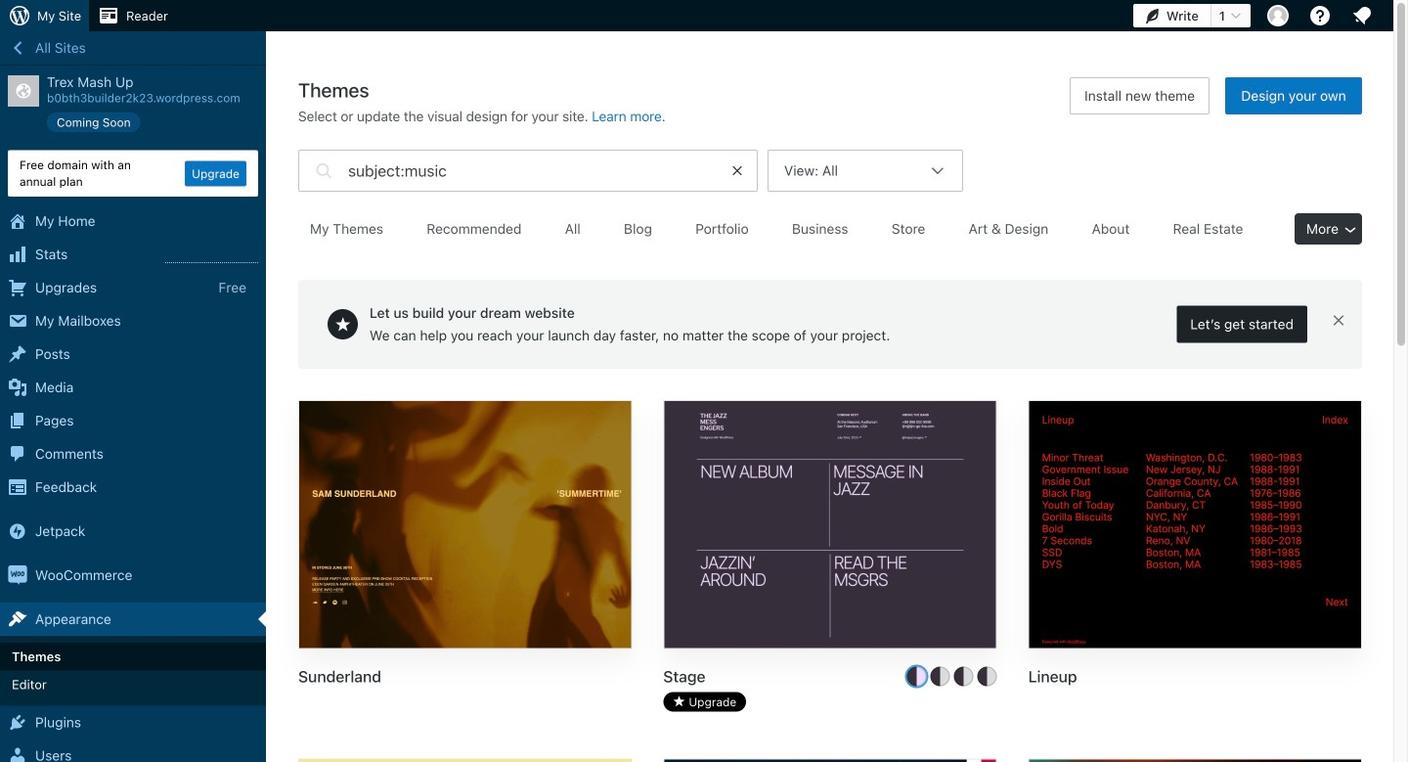 Task type: describe. For each thing, give the bounding box(es) containing it.
my profile image
[[1268, 5, 1289, 26]]

1 img image from the top
[[8, 522, 27, 541]]

sell merchandise and art and impress your fans when you customize your site with the bass for woocommerce theme. image
[[665, 760, 997, 762]]

2 img image from the top
[[8, 566, 27, 585]]

sunderland is a simple theme that supports full-site editing. it comes with a set of minimal templates and design settings that can be manipulated through global styles. use it to build something beautiful. image
[[299, 401, 631, 650]]

clear search image
[[730, 164, 745, 178]]

lineup is a fanzine inspired theme lists entries with a bold typography and colour. image
[[1030, 401, 1362, 650]]



Task type: vqa. For each thing, say whether or not it's contained in the screenshot.
search Search Field at the top of the page
yes



Task type: locate. For each thing, give the bounding box(es) containing it.
None search field
[[298, 145, 758, 197]]

help image
[[1309, 4, 1332, 27]]

open search image
[[311, 145, 336, 197]]

manage your notifications image
[[1351, 4, 1374, 27]]

img image
[[8, 522, 27, 541], [8, 566, 27, 585]]

highest hourly views 0 image
[[165, 251, 258, 263]]

1 vertical spatial img image
[[8, 566, 27, 585]]

0 vertical spatial img image
[[8, 522, 27, 541]]

use the epentatonic block theme to quickly build an attractive woocommerce website for your music business. image
[[1030, 760, 1362, 762]]

dismiss image
[[1331, 313, 1347, 328]]

stage is the perfect theme for our users engaged in artistic activities. its concise and straightforward introduction enables users to select topics for their blog posts or content pages promptly. image
[[665, 401, 997, 650]]

disco is a funky, vibrant, opinionated theme with a monospaced font. both its styles and spacing form an edgy aesthetic perfect for those looking to build a quirky website. image
[[299, 760, 631, 762]]

Search search field
[[348, 151, 718, 191]]



